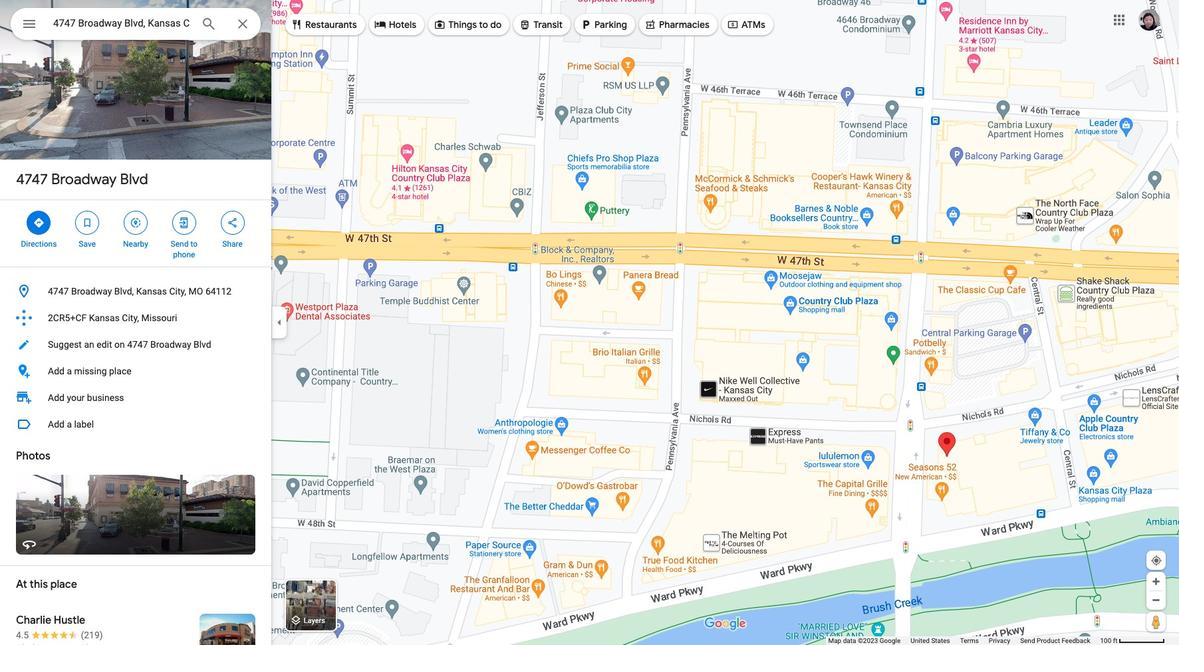 Task type: vqa. For each thing, say whether or not it's contained in the screenshot.
an
yes



Task type: locate. For each thing, give the bounding box(es) containing it.
1 vertical spatial add
[[48, 392, 64, 403]]

states
[[931, 637, 950, 644]]

transit
[[534, 19, 563, 31]]

broadway down missouri
[[150, 339, 191, 350]]

2 a from the top
[[67, 419, 72, 430]]

united states
[[911, 637, 950, 644]]

add left your
[[48, 392, 64, 403]]

product
[[1037, 637, 1060, 644]]

blvd
[[120, 170, 148, 189], [194, 339, 211, 350]]

1 a from the top
[[67, 366, 72, 376]]

0 vertical spatial broadway
[[51, 170, 117, 189]]

0 horizontal spatial 4747
[[16, 170, 48, 189]]

a left missing
[[67, 366, 72, 376]]

(219)
[[81, 630, 103, 640]]

1 horizontal spatial 4747
[[48, 286, 69, 297]]

an
[[84, 339, 94, 350]]

1 vertical spatial a
[[67, 419, 72, 430]]

place
[[109, 366, 131, 376], [50, 578, 77, 591]]

1 vertical spatial send
[[1020, 637, 1035, 644]]

4747 Broadway Blvd, Kansas City, MO 64112 field
[[11, 8, 261, 40]]

city,
[[169, 286, 186, 297], [122, 313, 139, 323]]

kansas up edit on the left bottom of page
[[89, 313, 120, 323]]

4747 broadway blvd main content
[[0, 0, 271, 645]]

0 vertical spatial a
[[67, 366, 72, 376]]


[[374, 17, 386, 32]]

broadway for blvd
[[51, 170, 117, 189]]

None field
[[53, 15, 190, 31]]

send inside button
[[1020, 637, 1035, 644]]

2cr5+cf kansas city, missouri button
[[0, 305, 271, 331]]

100
[[1100, 637, 1112, 644]]

map
[[828, 637, 841, 644]]

kansas inside button
[[89, 313, 120, 323]]

to left do
[[479, 19, 488, 31]]

broadway left the blvd,
[[71, 286, 112, 297]]

0 vertical spatial place
[[109, 366, 131, 376]]

a left "label"
[[67, 419, 72, 430]]

 transit
[[519, 17, 563, 32]]

 search field
[[11, 8, 261, 43]]

privacy
[[989, 637, 1010, 644]]

0 vertical spatial 4747
[[16, 170, 48, 189]]

kansas
[[136, 286, 167, 297], [89, 313, 120, 323]]

hustle
[[54, 614, 85, 627]]

1 add from the top
[[48, 366, 64, 376]]

google maps element
[[0, 0, 1179, 645]]

1 horizontal spatial send
[[1020, 637, 1035, 644]]

1 vertical spatial city,
[[122, 313, 139, 323]]

4747 up '2cr5+cf' on the left of the page
[[48, 286, 69, 297]]

4747 right on
[[127, 339, 148, 350]]

show street view coverage image
[[1147, 612, 1166, 632]]

edit
[[97, 339, 112, 350]]

add a label
[[48, 419, 94, 430]]

nearby
[[123, 239, 148, 249]]

 atms
[[727, 17, 765, 32]]

4747
[[16, 170, 48, 189], [48, 286, 69, 297], [127, 339, 148, 350]]

2 vertical spatial add
[[48, 419, 64, 430]]

send up phone
[[171, 239, 188, 249]]

ft
[[1113, 637, 1118, 644]]

4.5 stars 219 reviews image
[[16, 629, 103, 642]]

to up phone
[[190, 239, 198, 249]]

kansas inside button
[[136, 286, 167, 297]]

add
[[48, 366, 64, 376], [48, 392, 64, 403], [48, 419, 64, 430]]

place down on
[[109, 366, 131, 376]]

0 vertical spatial kansas
[[136, 286, 167, 297]]

footer
[[828, 636, 1100, 645]]

broadway
[[51, 170, 117, 189], [71, 286, 112, 297], [150, 339, 191, 350]]

broadway up the '' on the top of the page
[[51, 170, 117, 189]]

map data ©2023 google
[[828, 637, 901, 644]]

 hotels
[[374, 17, 416, 32]]

place right this
[[50, 578, 77, 591]]

4.5
[[16, 630, 29, 640]]

send inside send to phone
[[171, 239, 188, 249]]

add inside button
[[48, 366, 64, 376]]

0 vertical spatial city,
[[169, 286, 186, 297]]

1 vertical spatial broadway
[[71, 286, 112, 297]]

0 horizontal spatial city,
[[122, 313, 139, 323]]

4747 up the 
[[16, 170, 48, 189]]


[[81, 215, 93, 230]]

add left "label"
[[48, 419, 64, 430]]

add a label button
[[0, 411, 271, 438]]

terms button
[[960, 636, 979, 645]]

1 horizontal spatial city,
[[169, 286, 186, 297]]

send for send product feedback
[[1020, 637, 1035, 644]]


[[727, 17, 739, 32]]

add your business link
[[0, 384, 271, 411]]

a inside button
[[67, 366, 72, 376]]

actions for 4747 broadway blvd region
[[0, 200, 271, 267]]

3 add from the top
[[48, 419, 64, 430]]

show your location image
[[1151, 555, 1163, 567]]

a
[[67, 366, 72, 376], [67, 419, 72, 430]]

this
[[30, 578, 48, 591]]

data
[[843, 637, 856, 644]]

0 vertical spatial add
[[48, 366, 64, 376]]

terms
[[960, 637, 979, 644]]

city, up the 'suggest an edit on 4747 broadway blvd' at the bottom of the page
[[122, 313, 139, 323]]

1 horizontal spatial blvd
[[194, 339, 211, 350]]

share
[[222, 239, 243, 249]]

footer containing map data ©2023 google
[[828, 636, 1100, 645]]

0 horizontal spatial to
[[190, 239, 198, 249]]

add inside button
[[48, 419, 64, 430]]

google
[[880, 637, 901, 644]]

1 horizontal spatial to
[[479, 19, 488, 31]]

100 ft
[[1100, 637, 1118, 644]]

kansas right the blvd,
[[136, 286, 167, 297]]


[[580, 17, 592, 32]]

send for send to phone
[[171, 239, 188, 249]]

add down suggest
[[48, 366, 64, 376]]

2 horizontal spatial 4747
[[127, 339, 148, 350]]

a inside button
[[67, 419, 72, 430]]

1 vertical spatial to
[[190, 239, 198, 249]]

missouri
[[141, 313, 177, 323]]

a for missing
[[67, 366, 72, 376]]

suggest an edit on 4747 broadway blvd button
[[0, 331, 271, 358]]

send left product
[[1020, 637, 1035, 644]]

to inside send to phone
[[190, 239, 198, 249]]

pharmacies
[[659, 19, 710, 31]]

place inside add a missing place button
[[109, 366, 131, 376]]

blvd up 
[[120, 170, 148, 189]]

1 vertical spatial 4747
[[48, 286, 69, 297]]

send
[[171, 239, 188, 249], [1020, 637, 1035, 644]]

city, left mo
[[169, 286, 186, 297]]

0 horizontal spatial place
[[50, 578, 77, 591]]

feedback
[[1062, 637, 1090, 644]]

100 ft button
[[1100, 637, 1165, 644]]


[[178, 215, 190, 230]]

1 vertical spatial blvd
[[194, 339, 211, 350]]

blvd down mo
[[194, 339, 211, 350]]

1 horizontal spatial kansas
[[136, 286, 167, 297]]

united
[[911, 637, 930, 644]]

0 horizontal spatial kansas
[[89, 313, 120, 323]]

0 horizontal spatial send
[[171, 239, 188, 249]]

mo
[[189, 286, 203, 297]]

1 vertical spatial kansas
[[89, 313, 120, 323]]

at
[[16, 578, 27, 591]]

0 horizontal spatial blvd
[[120, 170, 148, 189]]

 parking
[[580, 17, 627, 32]]

4747 broadway blvd
[[16, 170, 148, 189]]

on
[[114, 339, 125, 350]]

0 vertical spatial send
[[171, 239, 188, 249]]

 things to do
[[434, 17, 502, 32]]

to
[[479, 19, 488, 31], [190, 239, 198, 249]]

0 vertical spatial to
[[479, 19, 488, 31]]

collapse side panel image
[[272, 315, 287, 330]]

blvd,
[[114, 286, 134, 297]]

united states button
[[911, 636, 950, 645]]

1 horizontal spatial place
[[109, 366, 131, 376]]

 button
[[11, 8, 48, 43]]

charlie hustle
[[16, 614, 85, 627]]

2 add from the top
[[48, 392, 64, 403]]



Task type: describe. For each thing, give the bounding box(es) containing it.
add your business
[[48, 392, 124, 403]]

add a missing place
[[48, 366, 131, 376]]

 pharmacies
[[644, 17, 710, 32]]

city, inside button
[[122, 313, 139, 323]]


[[644, 17, 656, 32]]

city, inside button
[[169, 286, 186, 297]]

your
[[67, 392, 85, 403]]

send product feedback
[[1020, 637, 1090, 644]]

missing
[[74, 366, 107, 376]]

send product feedback button
[[1020, 636, 1090, 645]]

add for add a label
[[48, 419, 64, 430]]

layers
[[304, 617, 325, 625]]

hotels
[[389, 19, 416, 31]]


[[291, 17, 303, 32]]

a for label
[[67, 419, 72, 430]]

send to phone
[[171, 239, 198, 259]]

blvd inside suggest an edit on 4747 broadway blvd button
[[194, 339, 211, 350]]

4747 broadway blvd, kansas city, mo 64112 button
[[0, 278, 271, 305]]

2cr5+cf kansas city, missouri
[[48, 313, 177, 323]]

things
[[448, 19, 477, 31]]

photos
[[16, 450, 50, 463]]

save
[[79, 239, 96, 249]]

restaurants
[[305, 19, 357, 31]]

0 vertical spatial blvd
[[120, 170, 148, 189]]

zoom out image
[[1151, 595, 1161, 605]]

parking
[[595, 19, 627, 31]]


[[130, 215, 142, 230]]

4747 for 4747 broadway blvd
[[16, 170, 48, 189]]

add a missing place button
[[0, 358, 271, 384]]

footer inside google maps element
[[828, 636, 1100, 645]]

privacy button
[[989, 636, 1010, 645]]

©2023
[[858, 637, 878, 644]]

64112
[[205, 286, 232, 297]]

suggest an edit on 4747 broadway blvd
[[48, 339, 211, 350]]

4747 broadway blvd, kansas city, mo 64112
[[48, 286, 232, 297]]

phone
[[173, 250, 195, 259]]


[[434, 17, 446, 32]]

2cr5+cf
[[48, 313, 87, 323]]

to inside  things to do
[[479, 19, 488, 31]]

atms
[[742, 19, 765, 31]]

4747 for 4747 broadway blvd, kansas city, mo 64112
[[48, 286, 69, 297]]

suggest
[[48, 339, 82, 350]]

charlie
[[16, 614, 51, 627]]


[[227, 215, 238, 230]]

directions
[[21, 239, 57, 249]]

business
[[87, 392, 124, 403]]

add for add a missing place
[[48, 366, 64, 376]]

1 vertical spatial place
[[50, 578, 77, 591]]

add for add your business
[[48, 392, 64, 403]]


[[21, 15, 37, 33]]

google account: michele murakami  
(michele.murakami@adept.ai) image
[[1139, 9, 1160, 30]]

label
[[74, 419, 94, 430]]

at this place
[[16, 578, 77, 591]]

none field inside 4747 broadway blvd, kansas city, mo 64112 field
[[53, 15, 190, 31]]

2 vertical spatial broadway
[[150, 339, 191, 350]]


[[519, 17, 531, 32]]


[[33, 215, 45, 230]]

do
[[490, 19, 502, 31]]

zoom in image
[[1151, 577, 1161, 587]]

2 vertical spatial 4747
[[127, 339, 148, 350]]

 restaurants
[[291, 17, 357, 32]]

broadway for blvd,
[[71, 286, 112, 297]]



